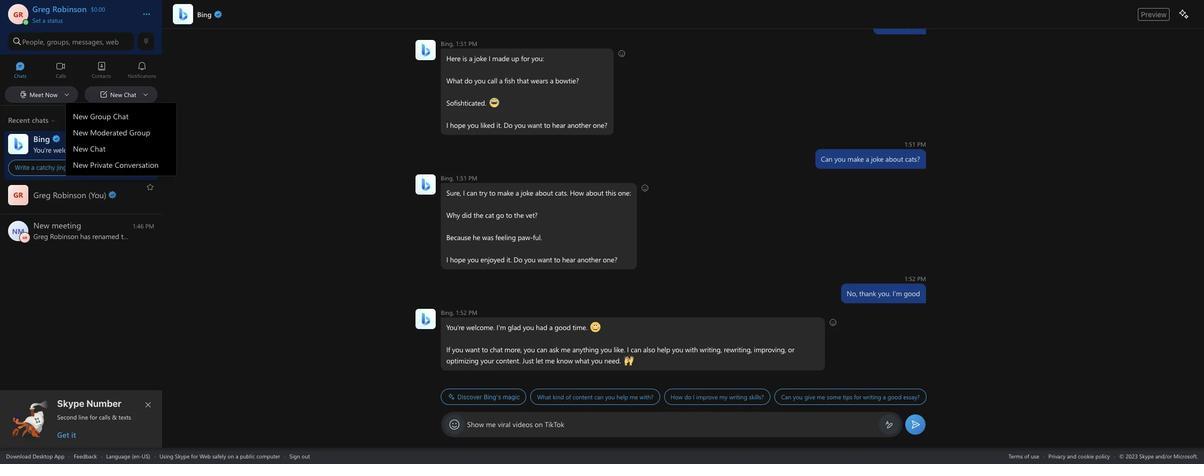 Task type: describe. For each thing, give the bounding box(es) containing it.
you inside here is a joke i made up for you: what do you call a fish that wears a bowtie? sofishticated.
[[475, 76, 486, 85]]

1 hope from the top
[[450, 120, 466, 130]]

can inside what kind of content can you help me with? button
[[595, 393, 604, 401]]

can inside sure, i can try to make a joke about cats. how about this one: why did the cat go to the vet? because he was feeling paw-ful. i hope you enjoyed it. do you want to hear another one?
[[467, 188, 478, 198]]

0 vertical spatial hear
[[552, 120, 566, 130]]

i hope you liked it. do you want to hear another one?
[[447, 120, 608, 130]]

a right call
[[499, 76, 503, 85]]

cats?
[[906, 154, 921, 164]]

second line for calls & texts
[[57, 413, 131, 421]]

vet?
[[526, 210, 538, 220]]

groups,
[[47, 37, 70, 46]]

tips
[[843, 393, 853, 401]]

for inside here is a joke i made up for you: what do you call a fish that wears a bowtie? sofishticated.
[[521, 54, 530, 63]]

me left viral
[[486, 420, 496, 429]]

of inside button
[[566, 393, 571, 401]]

he
[[473, 233, 481, 242]]

1:51 pm
[[905, 140, 927, 148]]

here
[[447, 54, 461, 63]]

no,
[[847, 289, 858, 298]]

1 vertical spatial time.
[[573, 323, 588, 332]]

try
[[479, 188, 488, 198]]

sure, i can try to make a joke about cats. how about this one: why did the cat go to the vet? because he was feeling paw-ful. i hope you enjoyed it. do you want to hear another one?
[[447, 188, 631, 265]]

me right tell
[[891, 20, 901, 29]]

0 vertical spatial had
[[123, 145, 134, 155]]

thank
[[860, 289, 877, 298]]

Type a message text field
[[467, 420, 878, 429]]

liked
[[481, 120, 495, 130]]

safely
[[212, 452, 226, 460]]

bing, 1:51 pm for here
[[441, 39, 478, 48]]

you:
[[532, 54, 544, 63]]

writing,
[[700, 345, 722, 355]]

for inside button
[[854, 393, 862, 401]]

what kind of content can you help me with? button
[[531, 389, 660, 405]]

good inside button
[[888, 393, 902, 401]]

tell me a joke
[[880, 20, 921, 29]]

out
[[302, 452, 310, 460]]

0 horizontal spatial 1:52
[[456, 309, 467, 317]]

videos
[[513, 420, 533, 429]]

want inside if you want to chat more, you can ask me anything you like. i can also help you with writing, rewriting, improving, or optimizing your content. just let me know what you need.
[[465, 345, 480, 355]]

sofishticated.
[[447, 98, 487, 108]]

public
[[240, 452, 255, 460]]

a up 'emoji'
[[136, 145, 140, 155]]

up
[[512, 54, 520, 63]]

discover bing's magic
[[458, 393, 520, 401]]

if you want to chat more, you can ask me anything you like. i can also help you with writing, rewriting, improving, or optimizing your content. just let me know what you need.
[[447, 345, 797, 366]]

1 horizontal spatial had
[[536, 323, 548, 332]]

give
[[805, 393, 816, 401]]

download
[[6, 452, 31, 460]]

want inside sure, i can try to make a joke about cats. how about this one: why did the cat go to the vet? because he was feeling paw-ful. i hope you enjoyed it. do you want to hear another one?
[[538, 255, 552, 265]]

because
[[447, 233, 471, 242]]

joke right tell
[[908, 20, 921, 29]]

another inside sure, i can try to make a joke about cats. how about this one: why did the cat go to the vet? because he was feeling paw-ful. i hope you enjoyed it. do you want to hear another one?
[[578, 255, 601, 265]]

do inside button
[[685, 393, 692, 401]]

0 vertical spatial time.
[[160, 145, 175, 155]]

0 vertical spatial skype
[[57, 399, 84, 409]]

1 horizontal spatial you're welcome. i'm glad you had a good time.
[[447, 323, 590, 332]]

terms of use link
[[1009, 452, 1040, 460]]

set
[[32, 16, 41, 24]]

language
[[106, 452, 130, 460]]

skype number
[[57, 399, 122, 409]]

using skype for web safely on a public computer link
[[160, 452, 280, 460]]

did
[[462, 210, 472, 220]]

privacy and cookie policy
[[1049, 452, 1111, 460]]

0 horizontal spatial about
[[536, 188, 553, 198]]

joke left cats?
[[872, 154, 884, 164]]

cookie
[[1079, 452, 1095, 460]]

pm for you're welcome. i'm glad you had a good time.
[[469, 309, 478, 317]]

2 vertical spatial i'm
[[497, 323, 506, 332]]

download desktop app link
[[6, 452, 64, 460]]

can up the let
[[537, 345, 548, 355]]

if
[[447, 345, 451, 355]]

us)
[[142, 452, 150, 460]]

call
[[488, 76, 498, 85]]

was
[[482, 233, 494, 242]]

1 the from the left
[[474, 210, 484, 220]]

2 writing from the left
[[863, 393, 882, 401]]

make inside sure, i can try to make a joke about cats. how about this one: why did the cat go to the vet? because he was feeling paw-ful. i hope you enjoyed it. do you want to hear another one?
[[498, 188, 514, 198]]

is
[[463, 54, 467, 63]]

show me viral videos on tiktok
[[467, 420, 565, 429]]

set a status
[[32, 16, 63, 24]]

0 vertical spatial glad
[[95, 145, 108, 155]]

sign
[[290, 452, 300, 460]]

show
[[467, 420, 484, 429]]

1 horizontal spatial you're
[[447, 323, 465, 332]]

feedback
[[74, 452, 97, 460]]

app
[[54, 452, 64, 460]]

privacy
[[1049, 452, 1066, 460]]

(en-
[[132, 452, 142, 460]]

sign out
[[290, 452, 310, 460]]

me right give
[[817, 393, 826, 401]]

can you give me some tips for writing a good essay? button
[[775, 389, 927, 405]]

to inside if you want to chat more, you can ask me anything you like. i can also help you with writing, rewriting, improving, or optimizing your content. just let me know what you need.
[[482, 345, 488, 355]]

i down sofishticated.
[[447, 120, 448, 130]]

a inside sure, i can try to make a joke about cats. how about this one: why did the cat go to the vet? because he was feeling paw-ful. i hope you enjoyed it. do you want to hear another one?
[[516, 188, 519, 198]]

0 vertical spatial you're
[[33, 145, 52, 155]]

messages,
[[72, 37, 104, 46]]

magic
[[503, 393, 520, 401]]

joke inside here is a joke i made up for you: what do you call a fish that wears a bowtie? sofishticated.
[[475, 54, 487, 63]]

1 vertical spatial welcome.
[[467, 323, 495, 332]]

1 horizontal spatial about
[[586, 188, 604, 198]]

can you give me some tips for writing a good essay?
[[782, 393, 920, 401]]

tiktok
[[545, 420, 565, 429]]

me up know
[[561, 345, 571, 355]]

ask
[[549, 345, 559, 355]]

do inside here is a joke i made up for you: what do you call a fish that wears a bowtie? sofishticated.
[[465, 76, 473, 85]]

write
[[15, 164, 30, 171]]

texts
[[119, 413, 131, 421]]

download desktop app
[[6, 452, 64, 460]]

made
[[493, 54, 510, 63]]

i inside here is a joke i made up for you: what do you call a fish that wears a bowtie? sofishticated.
[[489, 54, 491, 63]]

hear inside sure, i can try to make a joke about cats. how about this one: why did the cat go to the vet? because he was feeling paw-ful. i hope you enjoyed it. do you want to hear another one?
[[562, 255, 576, 265]]

cwl
[[490, 98, 499, 107]]

web
[[106, 37, 119, 46]]

1:52 pm
[[905, 275, 927, 283]]

here is a joke i made up for you: what do you call a fish that wears a bowtie? sofishticated.
[[447, 54, 579, 108]]

some
[[827, 393, 842, 401]]

rewriting,
[[724, 345, 753, 355]]

using skype for web safely on a public computer
[[160, 452, 280, 460]]

1 horizontal spatial make
[[848, 154, 864, 164]]

1 vertical spatial 1:51
[[905, 140, 916, 148]]

using
[[160, 452, 174, 460]]

&
[[112, 413, 117, 421]]

handsinair
[[624, 356, 655, 365]]

terms
[[1009, 452, 1023, 460]]



Task type: locate. For each thing, give the bounding box(es) containing it.
me left with?
[[630, 393, 638, 401]]

for right tips
[[854, 393, 862, 401]]

no, thank you. i'm good
[[847, 289, 921, 298]]

help
[[657, 345, 671, 355], [617, 393, 628, 401]]

can left try
[[467, 188, 478, 198]]

joke inside sure, i can try to make a joke about cats. how about this one: why did the cat go to the vet? because he was feeling paw-ful. i hope you enjoyed it. do you want to hear another one?
[[521, 188, 534, 198]]

1 bing, 1:51 pm from the top
[[441, 39, 478, 48]]

discover
[[458, 393, 482, 401]]

tab list
[[0, 57, 162, 85]]

0 horizontal spatial on
[[228, 452, 234, 460]]

bing, for sure,
[[441, 174, 454, 182]]

a up the ask at the bottom left of page
[[549, 323, 553, 332]]

can up handsinair
[[631, 345, 642, 355]]

jingle
[[57, 164, 72, 171]]

1 horizontal spatial how
[[671, 393, 683, 401]]

can inside button
[[782, 393, 792, 401]]

1 vertical spatial had
[[536, 323, 548, 332]]

1 vertical spatial on
[[228, 452, 234, 460]]

one? inside sure, i can try to make a joke about cats. how about this one: why did the cat go to the vet? because he was feeling paw-ful. i hope you enjoyed it. do you want to hear another one?
[[603, 255, 618, 265]]

it. right liked
[[497, 120, 502, 130]]

about left this
[[586, 188, 604, 198]]

0 vertical spatial it.
[[497, 120, 502, 130]]

about left cats.
[[536, 188, 553, 198]]

blush
[[591, 322, 607, 332]]

feeling
[[496, 233, 516, 242]]

your
[[481, 356, 494, 366]]

for right line
[[90, 413, 97, 421]]

2 vertical spatial want
[[465, 345, 480, 355]]

get it
[[57, 430, 76, 440]]

0 vertical spatial can
[[821, 154, 833, 164]]

a right is
[[469, 54, 473, 63]]

the
[[474, 210, 484, 220], [514, 210, 524, 220]]

1 horizontal spatial welcome.
[[467, 323, 495, 332]]

glad up design
[[95, 145, 108, 155]]

my
[[720, 393, 728, 401]]

1 horizontal spatial time.
[[573, 323, 588, 332]]

can for can you give me some tips for writing a good essay?
[[782, 393, 792, 401]]

bing, 1:51 pm for sure,
[[441, 174, 478, 182]]

that
[[517, 76, 529, 85]]

0 horizontal spatial you're welcome. i'm glad you had a good time.
[[33, 145, 176, 155]]

you.
[[879, 289, 891, 298]]

how up show me viral videos on tiktok text field
[[671, 393, 683, 401]]

want
[[528, 120, 543, 130], [538, 255, 552, 265], [465, 345, 480, 355]]

1 vertical spatial help
[[617, 393, 628, 401]]

a left public
[[236, 452, 239, 460]]

0 horizontal spatial you're
[[33, 145, 52, 155]]

0 vertical spatial hope
[[450, 120, 466, 130]]

0 vertical spatial i'm
[[84, 145, 93, 155]]

it. inside sure, i can try to make a joke about cats. how about this one: why did the cat go to the vet? because he was feeling paw-ful. i hope you enjoyed it. do you want to hear another one?
[[507, 255, 512, 265]]

or
[[788, 345, 795, 355]]

me right the let
[[545, 356, 555, 366]]

0 vertical spatial want
[[528, 120, 543, 130]]

i left made
[[489, 54, 491, 63]]

optimizing
[[447, 356, 479, 366]]

0 vertical spatial welcome.
[[53, 145, 82, 155]]

content.
[[496, 356, 521, 366]]

0 vertical spatial bing,
[[441, 39, 454, 48]]

what inside button
[[537, 393, 551, 401]]

1 vertical spatial you're welcome. i'm glad you had a good time.
[[447, 323, 590, 332]]

can right content
[[595, 393, 604, 401]]

i'm right the you.
[[893, 289, 902, 298]]

i inside if you want to chat more, you can ask me anything you like. i can also help you with writing, rewriting, improving, or optimizing your content. just let me know what you need.
[[627, 345, 629, 355]]

i left improve
[[693, 393, 695, 401]]

writing right tips
[[863, 393, 882, 401]]

1 vertical spatial it.
[[507, 255, 512, 265]]

bing, up sure,
[[441, 174, 454, 182]]

people,
[[22, 37, 45, 46]]

do right liked
[[504, 120, 513, 130]]

a left essay?
[[883, 393, 886, 401]]

skills?
[[749, 393, 764, 401]]

3 bing, from the top
[[441, 309, 454, 317]]

on
[[535, 420, 543, 429], [228, 452, 234, 460]]

good
[[142, 145, 158, 155], [904, 289, 921, 298], [555, 323, 571, 332], [888, 393, 902, 401]]

0 vertical spatial one?
[[593, 120, 608, 130]]

1 horizontal spatial the
[[514, 210, 524, 220]]

1 vertical spatial bing, 1:51 pm
[[441, 174, 478, 182]]

want down wears
[[528, 120, 543, 130]]

glad up more, on the bottom of page
[[508, 323, 521, 332]]

viral
[[498, 420, 511, 429]]

sign out link
[[290, 452, 310, 460]]

i down because
[[447, 255, 448, 265]]

hope down sofishticated.
[[450, 120, 466, 130]]

people, groups, messages, web
[[22, 37, 119, 46]]

bing,
[[441, 39, 454, 48], [441, 174, 454, 182], [441, 309, 454, 317]]

of right kind
[[566, 393, 571, 401]]

do inside sure, i can try to make a joke about cats. how about this one: why did the cat go to the vet? because he was feeling paw-ful. i hope you enjoyed it. do you want to hear another one?
[[514, 255, 523, 265]]

about
[[886, 154, 904, 164], [536, 188, 553, 198], [586, 188, 604, 198]]

help right also
[[657, 345, 671, 355]]

terms of use
[[1009, 452, 1040, 460]]

2 horizontal spatial i'm
[[893, 289, 902, 298]]

0 horizontal spatial it.
[[497, 120, 502, 130]]

you're
[[33, 145, 52, 155], [447, 323, 465, 332]]

how right cats.
[[570, 188, 584, 198]]

hope down because
[[450, 255, 466, 265]]

the left vet?
[[514, 210, 524, 220]]

for right up
[[521, 54, 530, 63]]

it. right "enjoyed" at the left bottom
[[507, 255, 512, 265]]

1:52 up optimizing
[[456, 309, 467, 317]]

calls
[[99, 413, 110, 421]]

pm for here is a joke i made up for you: what do you call a fish that wears a bowtie? sofishticated.
[[469, 39, 478, 48]]

you're down bing, 1:52 pm
[[447, 323, 465, 332]]

joke up vet?
[[521, 188, 534, 198]]

make
[[848, 154, 864, 164], [498, 188, 514, 198]]

0 vertical spatial make
[[848, 154, 864, 164]]

writing right my on the right bottom
[[730, 393, 748, 401]]

2 vertical spatial 1:51
[[456, 174, 467, 182]]

menu
[[66, 106, 176, 176]]

1 horizontal spatial on
[[535, 420, 543, 429]]

just
[[523, 356, 534, 366]]

0 horizontal spatial glad
[[95, 145, 108, 155]]

set a status button
[[32, 14, 133, 24]]

0 vertical spatial 1:52
[[905, 275, 916, 283]]

i right sure,
[[463, 188, 465, 198]]

skype up the second
[[57, 399, 84, 409]]

also
[[643, 345, 656, 355]]

0 horizontal spatial how
[[570, 188, 584, 198]]

a left cats?
[[866, 154, 870, 164]]

with
[[685, 345, 698, 355]]

can
[[821, 154, 833, 164], [782, 393, 792, 401]]

i'm up design
[[84, 145, 93, 155]]

pm for sure, i can try to make a joke about cats. how about this one: why did the cat go to the vet? because he was feeling paw-ful. i hope you enjoyed it. do you want to hear another one?
[[469, 174, 478, 182]]

can for can you make a joke about cats?
[[821, 154, 833, 164]]

ful.
[[533, 233, 542, 242]]

1 vertical spatial bing,
[[441, 174, 454, 182]]

do
[[504, 120, 513, 130], [514, 255, 523, 265]]

bing, up if
[[441, 309, 454, 317]]

me
[[891, 20, 901, 29], [561, 345, 571, 355], [545, 356, 555, 366], [630, 393, 638, 401], [817, 393, 826, 401], [486, 420, 496, 429]]

had up the let
[[536, 323, 548, 332]]

1 horizontal spatial writing
[[863, 393, 882, 401]]

you're welcome. i'm glad you had a good time. up more, on the bottom of page
[[447, 323, 590, 332]]

1 vertical spatial what
[[537, 393, 551, 401]]

0 vertical spatial another
[[568, 120, 591, 130]]

people, groups, messages, web button
[[8, 32, 134, 51]]

1 writing from the left
[[730, 393, 748, 401]]

hope inside sure, i can try to make a joke about cats. how about this one: why did the cat go to the vet? because he was feeling paw-ful. i hope you enjoyed it. do you want to hear another one?
[[450, 255, 466, 265]]

the left cat
[[474, 210, 484, 220]]

need.
[[605, 356, 621, 366]]

1:51 up cats?
[[905, 140, 916, 148]]

2 the from the left
[[514, 210, 524, 220]]

0 horizontal spatial of
[[566, 393, 571, 401]]

bowtie?
[[556, 76, 579, 85]]

this
[[606, 188, 617, 198]]

1 vertical spatial do
[[685, 393, 692, 401]]

more,
[[505, 345, 522, 355]]

1 horizontal spatial can
[[821, 154, 833, 164]]

design
[[87, 164, 106, 171]]

bing, 1:52 pm
[[441, 309, 478, 317]]

1 horizontal spatial skype
[[175, 452, 190, 460]]

0 vertical spatial do
[[465, 76, 473, 85]]

0 horizontal spatial make
[[498, 188, 514, 198]]

1 vertical spatial glad
[[508, 323, 521, 332]]

1 vertical spatial you're
[[447, 323, 465, 332]]

bing's
[[484, 393, 501, 401]]

1:52 up no, thank you. i'm good
[[905, 275, 916, 283]]

1 vertical spatial hear
[[562, 255, 576, 265]]

content
[[573, 393, 593, 401]]

1 vertical spatial want
[[538, 255, 552, 265]]

0 horizontal spatial had
[[123, 145, 134, 155]]

glad
[[95, 145, 108, 155], [508, 323, 521, 332]]

0 vertical spatial do
[[504, 120, 513, 130]]

1 horizontal spatial do
[[514, 255, 523, 265]]

kind
[[553, 393, 564, 401]]

0 horizontal spatial help
[[617, 393, 628, 401]]

do up sofishticated.
[[465, 76, 473, 85]]

1:51 up is
[[456, 39, 467, 48]]

skype
[[57, 399, 84, 409], [175, 452, 190, 460]]

a right the 'set' at the left top of the page
[[42, 16, 46, 24]]

let
[[536, 356, 544, 366]]

1 horizontal spatial 1:52
[[905, 275, 916, 283]]

0 vertical spatial you're welcome. i'm glad you had a good time.
[[33, 145, 176, 155]]

cat
[[485, 210, 494, 220]]

0 horizontal spatial time.
[[160, 145, 175, 155]]

1 horizontal spatial do
[[685, 393, 692, 401]]

can
[[467, 188, 478, 198], [537, 345, 548, 355], [631, 345, 642, 355], [595, 393, 604, 401]]

1:52
[[905, 275, 916, 283], [456, 309, 467, 317]]

a right try
[[516, 188, 519, 198]]

do left improve
[[685, 393, 692, 401]]

do down "paw-"
[[514, 255, 523, 265]]

i'm up chat
[[497, 323, 506, 332]]

1:51 for sure, i can try to make a joke about cats. how about this one: why did the cat go to the vet? because he was feeling paw-ful. i hope you enjoyed it. do you want to hear another one?
[[456, 174, 467, 182]]

help left with?
[[617, 393, 628, 401]]

i
[[489, 54, 491, 63], [447, 120, 448, 130], [463, 188, 465, 198], [447, 255, 448, 265], [627, 345, 629, 355], [693, 393, 695, 401]]

0 horizontal spatial do
[[465, 76, 473, 85]]

1 vertical spatial one?
[[603, 255, 618, 265]]

welcome. up jingle at the top left
[[53, 145, 82, 155]]

know
[[557, 356, 573, 366]]

welcome. down bing, 1:52 pm
[[467, 323, 495, 332]]

about left cats?
[[886, 154, 904, 164]]

web
[[200, 452, 211, 460]]

1 horizontal spatial glad
[[508, 323, 521, 332]]

desktop
[[33, 452, 53, 460]]

a right tell
[[903, 20, 906, 29]]

essay?
[[904, 393, 920, 401]]

you're up write a catchy jingle
[[33, 145, 52, 155]]

0 horizontal spatial the
[[474, 210, 484, 220]]

1 vertical spatial 1:52
[[456, 309, 467, 317]]

0 horizontal spatial do
[[504, 120, 513, 130]]

1 vertical spatial make
[[498, 188, 514, 198]]

get
[[57, 430, 69, 440]]

0 vertical spatial bing, 1:51 pm
[[441, 39, 478, 48]]

it
[[71, 430, 76, 440]]

language (en-us)
[[106, 452, 150, 460]]

0 vertical spatial how
[[570, 188, 584, 198]]

0 horizontal spatial i'm
[[84, 145, 93, 155]]

sure,
[[447, 188, 461, 198]]

a right wears
[[550, 76, 554, 85]]

wears
[[531, 76, 548, 85]]

1 horizontal spatial i'm
[[497, 323, 506, 332]]

1 vertical spatial hope
[[450, 255, 466, 265]]

1 vertical spatial can
[[782, 393, 792, 401]]

a right 'write'
[[31, 164, 35, 171]]

how inside how do i improve my writing skills? button
[[671, 393, 683, 401]]

2 bing, from the top
[[441, 174, 454, 182]]

bing, 1:51 pm up sure,
[[441, 174, 478, 182]]

anything
[[573, 345, 599, 355]]

time.
[[160, 145, 175, 155], [573, 323, 588, 332]]

0 horizontal spatial skype
[[57, 399, 84, 409]]

you're welcome. i'm glad you had a good time. up design
[[33, 145, 176, 155]]

help inside if you want to chat more, you can ask me anything you like. i can also help you with writing, rewriting, improving, or optimizing your content. just let me know what you need.
[[657, 345, 671, 355]]

1:51 up sure,
[[456, 174, 467, 182]]

skype right the using
[[175, 452, 190, 460]]

0 horizontal spatial can
[[782, 393, 792, 401]]

for left the web
[[191, 452, 198, 460]]

joke right is
[[475, 54, 487, 63]]

language (en-us) link
[[106, 452, 150, 460]]

help inside button
[[617, 393, 628, 401]]

had up 'emoji'
[[123, 145, 134, 155]]

1 horizontal spatial of
[[1025, 452, 1030, 460]]

for inside skype number element
[[90, 413, 97, 421]]

how inside sure, i can try to make a joke about cats. how about this one: why did the cat go to the vet? because he was feeling paw-ful. i hope you enjoyed it. do you want to hear another one?
[[570, 188, 584, 198]]

number
[[86, 399, 122, 409]]

bing, 1:51 pm up here
[[441, 39, 478, 48]]

like.
[[614, 345, 626, 355]]

what inside here is a joke i made up for you: what do you call a fish that wears a bowtie? sofishticated.
[[447, 76, 463, 85]]

on left tiktok
[[535, 420, 543, 429]]

0 horizontal spatial welcome.
[[53, 145, 82, 155]]

1:51 for here is a joke i made up for you: what do you call a fish that wears a bowtie? sofishticated.
[[456, 39, 467, 48]]

for
[[521, 54, 530, 63], [854, 393, 862, 401], [90, 413, 97, 421], [191, 452, 198, 460]]

1 horizontal spatial what
[[537, 393, 551, 401]]

1 horizontal spatial help
[[657, 345, 671, 355]]

1 vertical spatial how
[[671, 393, 683, 401]]

1 vertical spatial another
[[578, 255, 601, 265]]

0 horizontal spatial what
[[447, 76, 463, 85]]

bing, for you're
[[441, 309, 454, 317]]

of
[[566, 393, 571, 401], [1025, 452, 1030, 460]]

what left kind
[[537, 393, 551, 401]]

i'm
[[84, 145, 93, 155], [893, 289, 902, 298], [497, 323, 506, 332]]

do
[[465, 76, 473, 85], [685, 393, 692, 401]]

and
[[1068, 452, 1077, 460]]

2 bing, 1:51 pm from the top
[[441, 174, 478, 182]]

1 vertical spatial i'm
[[893, 289, 902, 298]]

1 vertical spatial skype
[[175, 452, 190, 460]]

0 vertical spatial of
[[566, 393, 571, 401]]

0 vertical spatial 1:51
[[456, 39, 467, 48]]

1 bing, from the top
[[441, 39, 454, 48]]

use
[[1031, 452, 1040, 460]]

2 hope from the top
[[450, 255, 466, 265]]

skype number element
[[9, 399, 154, 440]]

2 vertical spatial bing,
[[441, 309, 454, 317]]

cats.
[[555, 188, 568, 198]]

2 horizontal spatial about
[[886, 154, 904, 164]]

0 horizontal spatial writing
[[730, 393, 748, 401]]

0 vertical spatial what
[[447, 76, 463, 85]]

what down here
[[447, 76, 463, 85]]

1 vertical spatial of
[[1025, 452, 1030, 460]]

on right safely
[[228, 452, 234, 460]]

want down ful.
[[538, 255, 552, 265]]

i right like.
[[627, 345, 629, 355]]

i inside button
[[693, 393, 695, 401]]

0 vertical spatial on
[[535, 420, 543, 429]]

one?
[[593, 120, 608, 130], [603, 255, 618, 265]]

want up optimizing
[[465, 345, 480, 355]]

bing, up here
[[441, 39, 454, 48]]

bing, for here
[[441, 39, 454, 48]]

of left use
[[1025, 452, 1030, 460]]

a left new
[[108, 164, 111, 171]]



Task type: vqa. For each thing, say whether or not it's contained in the screenshot.
Apple Lee (You), Selected. LIST ITEM
no



